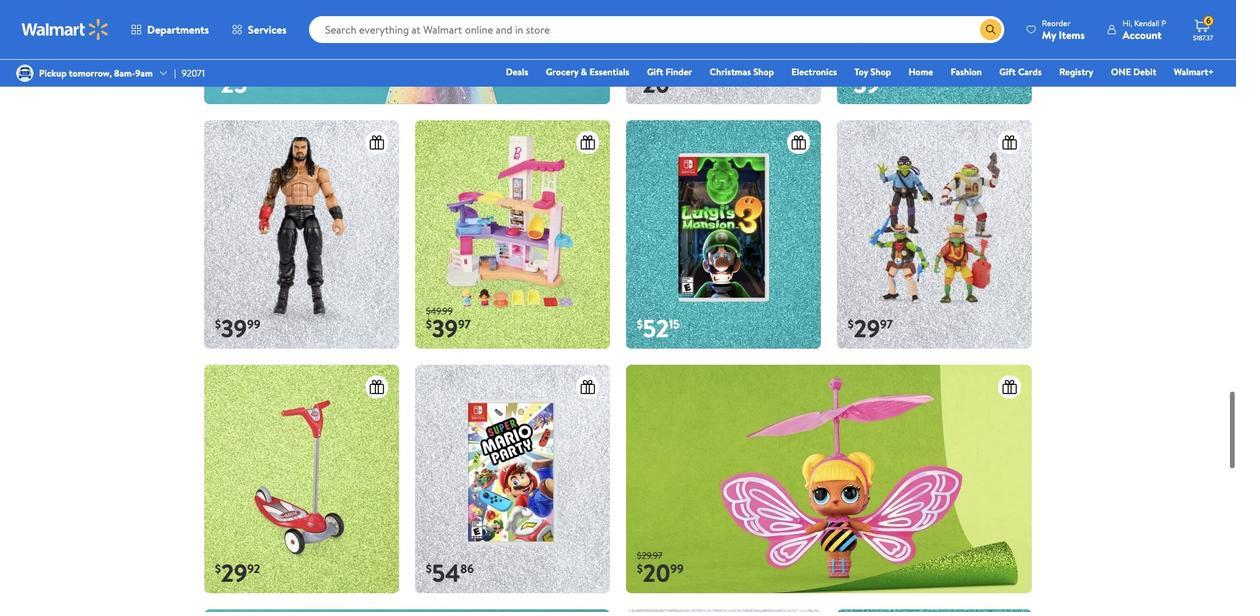 Task type: vqa. For each thing, say whether or not it's contained in the screenshot.
Gift related to Gift Finder
yes



Task type: describe. For each thing, give the bounding box(es) containing it.
services button
[[220, 13, 298, 46]]

home link
[[903, 64, 939, 79]]

deals link
[[500, 64, 534, 79]]

$ 54 86
[[426, 556, 474, 590]]

gift for gift cards
[[999, 65, 1016, 79]]

0 horizontal spatial 39
[[221, 312, 247, 346]]

99 inside $ 39 99
[[247, 316, 260, 333]]

departments button
[[120, 13, 220, 46]]

gift for gift finder
[[647, 65, 663, 79]]

fisher-price little people barbie little dreamhouse toddler playset with music & lights, 7 pieces image
[[415, 120, 610, 349]]

electronics
[[792, 65, 837, 79]]

$ inside the $49.99 $ 39 97
[[426, 316, 432, 333]]

$ for $ 29 92
[[215, 561, 221, 577]]

home
[[909, 65, 933, 79]]

$ 39 99
[[215, 312, 260, 346]]

$ 29 97
[[848, 312, 893, 346]]

christmas shop
[[710, 65, 774, 79]]

&
[[581, 65, 587, 79]]

6
[[1206, 15, 1211, 26]]

tomorrow,
[[69, 66, 112, 80]]

gift finder
[[647, 65, 692, 79]]

6 $187.37
[[1193, 15, 1213, 42]]

$29.97 $ 20 99
[[637, 549, 684, 590]]

kendall
[[1134, 17, 1160, 29]]

97 for 26
[[669, 71, 682, 88]]

luigi's mansion 3 - nintendo switch image
[[626, 120, 821, 349]]

$ for $ 39 99
[[215, 316, 221, 333]]

Search search field
[[309, 16, 1004, 43]]

fashion link
[[945, 64, 988, 79]]

$ 26 97
[[637, 67, 682, 101]]

97 inside the $49.99 $ 39 97
[[458, 316, 471, 333]]

wwe elite action figure "the all mighty" roman reigns image
[[204, 120, 399, 349]]

$29.97
[[637, 549, 663, 562]]

toy shop link
[[849, 64, 897, 79]]

registry
[[1059, 65, 1094, 79]]

$49.99 for $49.99 $ 39 88
[[848, 60, 875, 73]]

debit
[[1134, 65, 1157, 79]]

fashion
[[951, 65, 982, 79]]

$ for $ 26 97
[[637, 71, 643, 88]]

registry link
[[1053, 64, 1100, 79]]

teenage mutant ninja turtles: mutant mayhem costume turtle basic figure 4-pack by playmates toys image
[[837, 120, 1032, 349]]

christmas
[[710, 65, 751, 79]]

26
[[643, 67, 669, 101]]

52
[[643, 312, 669, 346]]

gift cards
[[999, 65, 1042, 79]]

shop for toy shop
[[871, 65, 891, 79]]

finder
[[666, 65, 692, 79]]

Walmart Site-Wide search field
[[309, 16, 1004, 43]]

$187.37
[[1193, 33, 1213, 42]]

search icon image
[[986, 24, 996, 35]]

grocery
[[546, 65, 579, 79]]

39 for $49.99 $ 39 88
[[854, 67, 880, 101]]

88 inside $49.99 $ 39 88
[[880, 71, 894, 88]]



Task type: locate. For each thing, give the bounding box(es) containing it.
pickup tomorrow, 8am-9am
[[39, 66, 153, 80]]

$ for $ 54 86
[[426, 561, 432, 577]]

39
[[854, 67, 880, 101], [221, 312, 247, 346], [432, 312, 458, 346]]

$ 29 92
[[215, 556, 260, 590]]

departments
[[147, 22, 209, 37]]

0 horizontal spatial 97
[[458, 316, 471, 333]]

one debit link
[[1105, 64, 1163, 79]]

88 right toy
[[880, 71, 894, 88]]

one debit
[[1111, 65, 1157, 79]]

0 horizontal spatial shop
[[753, 65, 774, 79]]

1 gift from the left
[[647, 65, 663, 79]]

$49.99 $ 39 97
[[426, 304, 471, 346]]

grocery & essentials
[[546, 65, 629, 79]]

1 horizontal spatial 39
[[432, 312, 458, 346]]

items
[[1059, 27, 1085, 42]]

1 vertical spatial 29
[[221, 556, 247, 590]]

$ 52 15
[[637, 312, 680, 346]]

my
[[1042, 27, 1056, 42]]

92
[[247, 561, 260, 577]]

$49.99 for $49.99 $ 39 97
[[426, 304, 453, 318]]

$ inside $ 39 99
[[215, 316, 221, 333]]

29 for $ 29 97
[[854, 312, 880, 346]]

$ inside $ 26 97
[[637, 71, 643, 88]]

99
[[247, 316, 260, 333], [670, 561, 684, 577]]

one
[[1111, 65, 1131, 79]]

$ inside $29.97 $ 20 99
[[637, 561, 643, 577]]

2 gift from the left
[[999, 65, 1016, 79]]

15
[[669, 316, 680, 333]]

p
[[1162, 17, 1166, 29]]

$ inside $ 52 15
[[637, 316, 643, 333]]

$ inside the $ 29 92
[[215, 561, 221, 577]]

pickup
[[39, 66, 67, 80]]

1 shop from the left
[[753, 65, 774, 79]]

9am
[[135, 66, 153, 80]]

0 vertical spatial $49.99
[[848, 60, 875, 73]]

86
[[460, 561, 474, 577]]

super mario party, nintendo, nintendo switch, u.s. version image
[[415, 365, 610, 593]]

$ for $ 25 88
[[215, 71, 221, 88]]

1 horizontal spatial $49.99
[[848, 60, 875, 73]]

services
[[248, 22, 287, 37]]

0 horizontal spatial 88
[[247, 71, 261, 88]]

walmart image
[[21, 19, 109, 40]]

0 horizontal spatial $49.99
[[426, 304, 453, 318]]

shop right christmas at the right
[[753, 65, 774, 79]]

1 horizontal spatial gift
[[999, 65, 1016, 79]]

1 vertical spatial $49.99
[[426, 304, 453, 318]]

walmart+ link
[[1168, 64, 1220, 79]]

1 horizontal spatial 99
[[670, 561, 684, 577]]

hi,
[[1123, 17, 1132, 29]]

97 inside $ 29 97
[[880, 316, 893, 333]]

$ inside the $ 25 88
[[215, 71, 221, 88]]

8am-
[[114, 66, 135, 80]]

1 horizontal spatial 29
[[854, 312, 880, 346]]

gift cards link
[[993, 64, 1048, 79]]

$49.99 inside the $49.99 $ 39 97
[[426, 304, 453, 318]]

walmart+
[[1174, 65, 1214, 79]]

29
[[854, 312, 880, 346], [221, 556, 247, 590]]

1 horizontal spatial 88
[[880, 71, 894, 88]]

$
[[215, 71, 221, 88], [637, 71, 643, 88], [848, 71, 854, 88], [215, 316, 221, 333], [426, 316, 432, 333], [637, 316, 643, 333], [848, 316, 854, 333], [215, 561, 221, 577], [426, 561, 432, 577], [637, 561, 643, 577]]

20
[[643, 556, 670, 590]]

|
[[174, 66, 176, 80]]

$ inside $49.99 $ 39 88
[[848, 71, 854, 88]]

88
[[247, 71, 261, 88], [880, 71, 894, 88]]

gift
[[647, 65, 663, 79], [999, 65, 1016, 79]]

reorder
[[1042, 17, 1071, 29]]

39 inside the $49.99 $ 39 97
[[432, 312, 458, 346]]

$49.99 inside $49.99 $ 39 88
[[848, 60, 875, 73]]

2 horizontal spatial 39
[[854, 67, 880, 101]]

hi, kendall p account
[[1123, 17, 1166, 42]]

1 vertical spatial 99
[[670, 561, 684, 577]]

deals
[[506, 65, 528, 79]]

1 88 from the left
[[247, 71, 261, 88]]

1 horizontal spatial shop
[[871, 65, 891, 79]]

0 vertical spatial 99
[[247, 316, 260, 333]]

$ inside $ 29 97
[[848, 316, 854, 333]]

grocery & essentials link
[[540, 64, 636, 79]]

$49.99
[[848, 60, 875, 73], [426, 304, 453, 318]]

2 88 from the left
[[880, 71, 894, 88]]

$ inside $ 54 86
[[426, 561, 432, 577]]

electronics link
[[785, 64, 843, 79]]

gift finder link
[[641, 64, 698, 79]]

39 inside $49.99 $ 39 88
[[854, 67, 880, 101]]

97 inside $ 26 97
[[669, 71, 682, 88]]

radio flyer, my 1st scooter sport, 3 wheeled scooter, ages 2-5 years, kid scooter, red image
[[204, 365, 399, 593]]

lol surprise magic flyers: flutter star hand guided flying doll, collectible, touch bottle unboxing, gift for girls age 6+ image
[[626, 365, 1032, 593]]

25
[[221, 67, 247, 101]]

gift left cards
[[999, 65, 1016, 79]]

2 shop from the left
[[871, 65, 891, 79]]

gift left finder on the top right of the page
[[647, 65, 663, 79]]

reorder my items
[[1042, 17, 1085, 42]]

0 horizontal spatial 29
[[221, 556, 247, 590]]

$ for $ 52 15
[[637, 316, 643, 333]]

0 vertical spatial 29
[[854, 312, 880, 346]]

39 for $49.99 $ 39 97
[[432, 312, 458, 346]]

97
[[669, 71, 682, 88], [458, 316, 471, 333], [880, 316, 893, 333]]

0 horizontal spatial gift
[[647, 65, 663, 79]]

christmas shop link
[[704, 64, 780, 79]]

$49.99 $ 39 88
[[848, 60, 894, 101]]

97 for 29
[[880, 316, 893, 333]]

essentials
[[589, 65, 629, 79]]

2 horizontal spatial 97
[[880, 316, 893, 333]]

 image
[[16, 64, 34, 82]]

shop right toy
[[871, 65, 891, 79]]

toy
[[855, 65, 868, 79]]

92071
[[181, 66, 205, 80]]

shop for christmas shop
[[753, 65, 774, 79]]

$ 25 88
[[215, 67, 261, 101]]

cards
[[1018, 65, 1042, 79]]

0 horizontal spatial 99
[[247, 316, 260, 333]]

| 92071
[[174, 66, 205, 80]]

29 for $ 29 92
[[221, 556, 247, 590]]

99 inside $29.97 $ 20 99
[[670, 561, 684, 577]]

account
[[1123, 27, 1162, 42]]

toy shop
[[855, 65, 891, 79]]

54
[[432, 556, 460, 590]]

88 inside the $ 25 88
[[247, 71, 261, 88]]

$ for $ 29 97
[[848, 316, 854, 333]]

88 down services popup button
[[247, 71, 261, 88]]

1 horizontal spatial 97
[[669, 71, 682, 88]]

shop
[[753, 65, 774, 79], [871, 65, 891, 79]]



